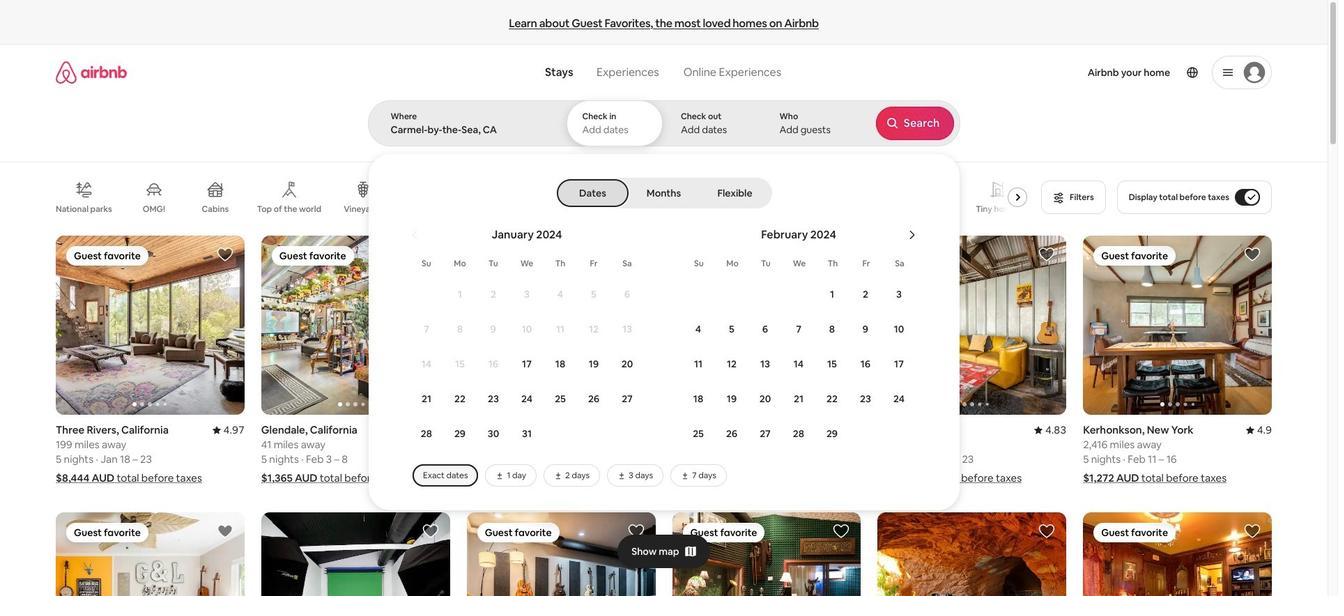 Task type: locate. For each thing, give the bounding box(es) containing it.
add to wishlist: redwood valley, california image
[[833, 523, 850, 540]]

add to wishlist: three rivers, california image
[[217, 246, 233, 263]]

4.83 out of 5 average rating image
[[1035, 423, 1067, 437]]

profile element
[[804, 45, 1272, 100]]

add to wishlist: nashville, tennessee image
[[628, 523, 645, 540]]

None search field
[[368, 45, 1339, 510]]

add to wishlist: saugerties, new york image
[[833, 246, 850, 263]]

add to wishlist: covington, georgia image
[[1244, 523, 1261, 540]]

add to wishlist: oaxaca, mexico image
[[628, 246, 645, 263]]

group
[[56, 170, 1033, 224], [56, 236, 245, 415], [261, 236, 450, 415], [467, 236, 656, 415], [672, 236, 861, 415], [878, 236, 1256, 415], [1084, 236, 1272, 415], [56, 513, 245, 596], [261, 513, 450, 596], [467, 513, 656, 596], [672, 513, 861, 596], [878, 513, 1067, 596], [1084, 513, 1272, 596]]

tab panel
[[368, 100, 1339, 510]]

tab list
[[558, 178, 770, 208]]

add to wishlist: kerhonkson, new york image
[[1244, 246, 1261, 263]]



Task type: describe. For each thing, give the bounding box(es) containing it.
4.9 out of 5 average rating image
[[424, 423, 450, 437]]

4.9 out of 5 average rating image
[[1246, 423, 1272, 437]]

4.94 out of 5 average rating image
[[829, 423, 861, 437]]

add to wishlist: la mesa, california image
[[217, 523, 233, 540]]

what can we help you find? tab list
[[534, 57, 671, 88]]

4.97 out of 5 average rating image
[[212, 423, 245, 437]]

Search destinations search field
[[391, 123, 543, 136]]

add to wishlist: glendale, california image
[[422, 246, 439, 263]]

add to wishlist: boulder, utah image
[[1039, 523, 1056, 540]]

add to wishlist: atlanta, georgia image
[[1039, 246, 1056, 263]]

add to wishlist: franklin, tennessee image
[[422, 523, 439, 540]]

calendar application
[[385, 213, 1339, 487]]



Task type: vqa. For each thing, say whether or not it's contained in the screenshot.
"TST" to the bottom
no



